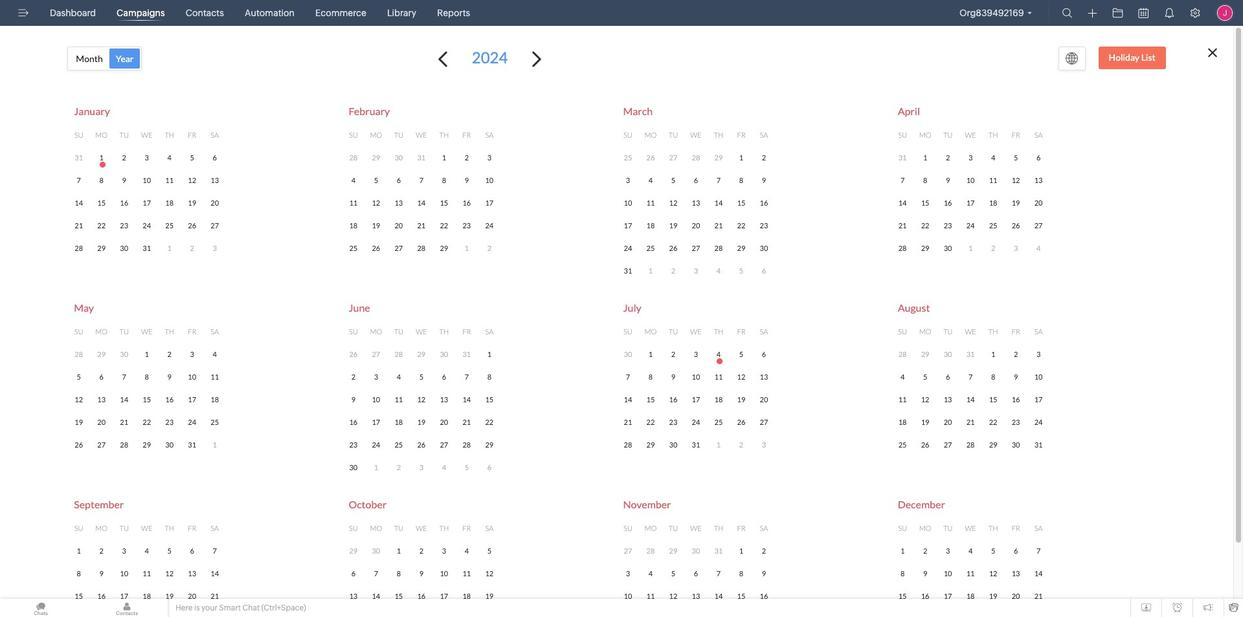 Task type: locate. For each thing, give the bounding box(es) containing it.
chat
[[242, 604, 260, 613]]

configure settings image
[[1190, 8, 1200, 18]]

campaigns
[[117, 8, 165, 18]]

(ctrl+space)
[[261, 604, 306, 613]]

ecommerce link
[[310, 0, 372, 26]]

reports
[[437, 8, 470, 18]]

smart
[[219, 604, 241, 613]]

org839492169
[[960, 8, 1024, 18]]

chats image
[[0, 600, 82, 618]]

library link
[[382, 0, 422, 26]]

search image
[[1062, 8, 1073, 18]]

campaigns link
[[111, 0, 170, 26]]

ecommerce
[[315, 8, 366, 18]]

dashboard
[[50, 8, 96, 18]]

dashboard link
[[45, 0, 101, 26]]



Task type: describe. For each thing, give the bounding box(es) containing it.
contacts link
[[180, 0, 229, 26]]

library
[[387, 8, 416, 18]]

reports link
[[432, 0, 475, 26]]

notifications image
[[1164, 8, 1175, 18]]

contacts image
[[86, 600, 168, 618]]

automation
[[245, 8, 295, 18]]

contacts
[[186, 8, 224, 18]]

your
[[201, 604, 218, 613]]

here is your smart chat (ctrl+space)
[[175, 604, 306, 613]]

here
[[175, 604, 193, 613]]

automation link
[[239, 0, 300, 26]]

is
[[194, 604, 200, 613]]

folder image
[[1113, 8, 1123, 18]]

calendar image
[[1139, 8, 1149, 18]]

quick actions image
[[1088, 8, 1097, 18]]



Task type: vqa. For each thing, say whether or not it's contained in the screenshot.
Here
yes



